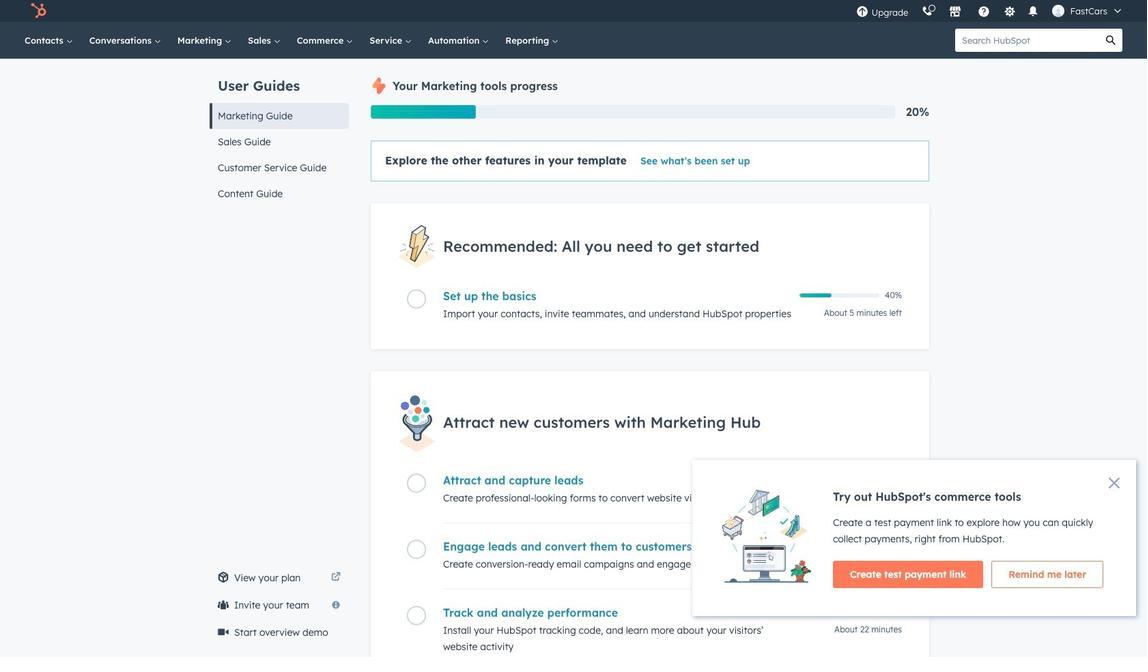 Task type: describe. For each thing, give the bounding box(es) containing it.
user guides element
[[210, 59, 349, 207]]

christina overa image
[[1053, 5, 1065, 17]]

2 link opens in a new window image from the top
[[331, 573, 341, 583]]

Search HubSpot search field
[[956, 29, 1100, 52]]

close image
[[1109, 478, 1120, 489]]



Task type: vqa. For each thing, say whether or not it's contained in the screenshot.
UPGRADE
no



Task type: locate. For each thing, give the bounding box(es) containing it.
progress bar
[[371, 105, 476, 119]]

1 link opens in a new window image from the top
[[331, 570, 341, 587]]

marketplaces image
[[950, 6, 962, 18]]

[object object] complete progress bar
[[800, 294, 832, 298]]

link opens in a new window image
[[331, 570, 341, 587], [331, 573, 341, 583]]

menu
[[850, 0, 1131, 22]]



